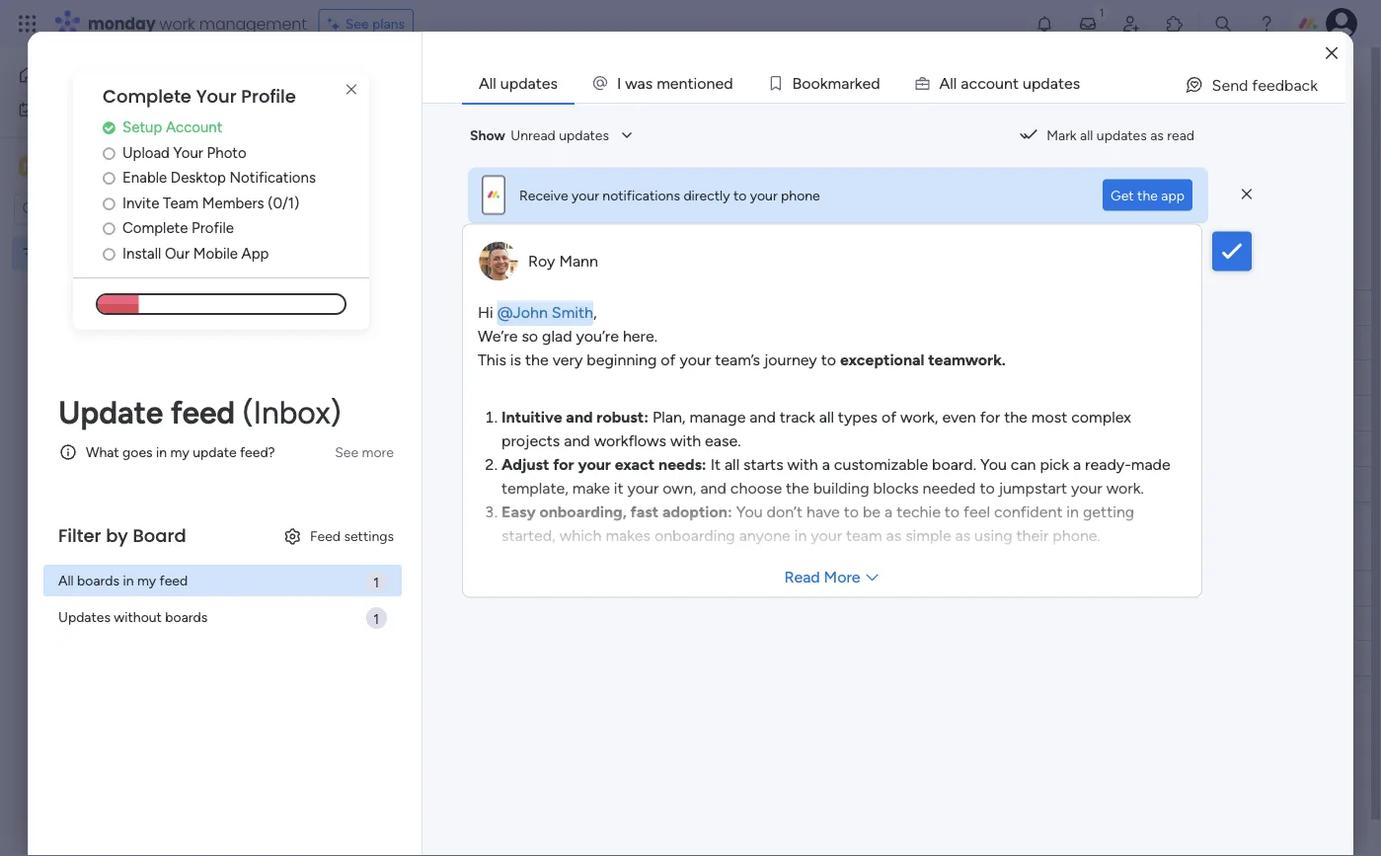 Task type: describe. For each thing, give the bounding box(es) containing it.
1 inside invite / 1 button
[[1288, 75, 1293, 91]]

to down needed in the bottom of the page
[[945, 503, 960, 521]]

2 d from the left
[[871, 74, 880, 92]]

0 horizontal spatial dapulse x slim image
[[340, 78, 363, 102]]

starts
[[744, 455, 784, 474]]

all inside "plan, manage and track all types of work, even for the most complex projects and workflows with ease."
[[819, 408, 834, 427]]

circle o image for upload
[[103, 145, 115, 160]]

kanban button
[[410, 134, 486, 166]]

(0/1)
[[268, 194, 300, 212]]

0 vertical spatial first
[[341, 66, 385, 99]]

nov for nov 17
[[972, 370, 996, 386]]

read
[[1167, 127, 1195, 144]]

more
[[362, 444, 394, 460]]

easy
[[502, 503, 536, 521]]

all boards in my feed
[[58, 572, 188, 589]]

owner
[[718, 580, 760, 596]]

all for all updates
[[479, 74, 497, 92]]

account
[[166, 118, 223, 136]]

all for all boards in my feed
[[58, 572, 74, 589]]

with inside "plan, manage and track all types of work, even for the most complex projects and workflows with ease."
[[670, 431, 701, 450]]

home button
[[12, 59, 212, 91]]

0 horizontal spatial track
[[717, 106, 748, 123]]

all updates
[[479, 74, 558, 92]]

and left keep
[[657, 106, 680, 123]]

john smith image
[[1326, 8, 1358, 39]]

to left be
[[844, 503, 859, 521]]

Next month field
[[335, 537, 449, 563]]

template,
[[502, 479, 569, 498]]

main for main table
[[330, 142, 359, 158]]

1 o from the left
[[697, 74, 706, 92]]

exact
[[615, 455, 655, 474]]

anyone
[[739, 526, 791, 545]]

of left where
[[751, 106, 764, 123]]

2 s from the left
[[1073, 74, 1080, 92]]

2 c from the left
[[978, 74, 986, 92]]

1 e from the left
[[670, 74, 679, 92]]

my first board list box
[[0, 233, 252, 537]]

read more button
[[463, 557, 1202, 597]]

board activity image
[[1164, 71, 1188, 95]]

work for monday
[[160, 12, 195, 35]]

1 vertical spatial for
[[553, 455, 574, 474]]

team
[[846, 526, 882, 545]]

b
[[792, 74, 802, 92]]

d for i w a s m e n t i o n e d
[[724, 74, 733, 92]]

mark all updates as read button
[[1011, 119, 1203, 151]]

complete profile
[[122, 219, 234, 237]]

your inside hi @john smith , we're so glad you're here. this is the very beginning of your team's journey to exceptional teamwork.
[[680, 351, 711, 369]]

is
[[510, 351, 521, 369]]

complex
[[1071, 408, 1131, 427]]

all for updates
[[1080, 127, 1093, 144]]

a up project
[[841, 74, 850, 92]]

roy mann
[[528, 252, 598, 271]]

a right a
[[961, 74, 969, 92]]

show board description image
[[477, 73, 500, 93]]

b o o k m a r k e d
[[792, 74, 880, 92]]

my for update
[[170, 444, 189, 460]]

beginning
[[587, 351, 657, 369]]

any
[[355, 106, 377, 123]]

complete for complete your profile
[[103, 84, 192, 109]]

your down ready-
[[1071, 479, 1103, 498]]

getting
[[1083, 503, 1135, 521]]

and inside it all starts with a customizable board. you can pick a ready-made template, make it your own, and choose the building blocks needed to jumpstart your work.
[[700, 479, 727, 498]]

4 e from the left
[[1064, 74, 1073, 92]]

types
[[838, 408, 878, 427]]

you inside you don't have to be a techie to feel confident in getting started, which makes onboarding anyone in your team as simple as using their phone.
[[736, 503, 763, 521]]

manage
[[302, 106, 351, 123]]

in up "updates without boards"
[[123, 572, 134, 589]]

plans
[[372, 15, 405, 32]]

feed
[[310, 528, 341, 544]]

Due date field
[[956, 577, 1022, 599]]

workflows
[[594, 431, 666, 450]]

ready-
[[1085, 455, 1131, 474]]

our
[[165, 244, 190, 262]]

project 2
[[373, 370, 429, 387]]

project up so at the top left
[[493, 299, 537, 315]]

1 k from the left
[[820, 74, 828, 92]]

project left 3
[[373, 406, 418, 423]]

the inside "plan, manage and track all types of work, even for the most complex projects and workflows with ease."
[[1004, 408, 1028, 427]]

monday
[[88, 12, 156, 35]]

filter button
[[620, 187, 714, 218]]

workspace image
[[19, 156, 39, 177]]

in down don't
[[795, 526, 807, 545]]

project down started,
[[493, 579, 537, 596]]

invite for invite team members (0/1)
[[122, 194, 159, 212]]

receive
[[519, 187, 568, 203]]

pick
[[1040, 455, 1069, 474]]

hide
[[827, 194, 856, 211]]

check circle image
[[103, 120, 115, 135]]

1 horizontal spatial board
[[391, 66, 463, 99]]

a
[[939, 74, 950, 92]]

filter for filter by board
[[58, 523, 101, 548]]

1 s from the left
[[645, 74, 653, 92]]

due
[[961, 580, 986, 596]]

new project button
[[299, 187, 392, 218]]

invite / 1 button
[[1205, 67, 1302, 99]]

show
[[470, 127, 506, 144]]

and left robust:
[[566, 408, 593, 427]]

profile inside complete profile link
[[192, 219, 234, 237]]

of inside hi @john smith , we're so glad you're here. this is the very beginning of your team's journey to exceptional teamwork.
[[661, 351, 676, 369]]

on
[[867, 335, 883, 352]]

this inside "field"
[[340, 257, 376, 282]]

project inside button
[[339, 194, 384, 211]]

plan, manage and track all types of work, even for the most complex projects and workflows with ease.
[[502, 408, 1131, 450]]

manage any type of project. assign owners, set timelines and keep track of where your project stands.
[[302, 106, 932, 123]]

inbox image
[[1078, 14, 1098, 34]]

stuck
[[836, 405, 871, 422]]

journey
[[764, 351, 817, 369]]

a up the building at the right
[[822, 455, 830, 474]]

invite members image
[[1122, 14, 1141, 34]]

1 horizontal spatial profile
[[241, 84, 296, 109]]

feed?
[[240, 444, 275, 460]]

don't
[[767, 503, 803, 521]]

autopilot image
[[1190, 137, 1207, 162]]

their
[[1016, 526, 1049, 545]]

in right goes in the left of the page
[[156, 444, 167, 460]]

your for photo
[[173, 143, 203, 161]]

2 t from the left
[[1013, 74, 1019, 92]]

keep
[[684, 106, 713, 123]]

teamwork.
[[928, 351, 1006, 369]]

18
[[999, 406, 1012, 422]]

setup account link
[[103, 116, 369, 139]]

where
[[768, 106, 806, 123]]

glad
[[542, 327, 572, 346]]

get
[[1111, 187, 1134, 203]]

1 c from the left
[[969, 74, 978, 92]]

invite / 1
[[1241, 75, 1293, 91]]

updates
[[58, 609, 111, 625]]

invite team members (0/1)
[[122, 194, 300, 212]]

your down b o o k m a r k e d
[[810, 106, 837, 123]]

project 1
[[373, 335, 427, 352]]

get the app
[[1111, 187, 1185, 203]]

project left 2
[[373, 370, 418, 387]]

workspace selection element
[[19, 155, 165, 178]]

more for read more
[[824, 568, 861, 587]]

tab list containing all updates
[[462, 63, 1346, 103]]

plan,
[[653, 408, 686, 427]]

updates for mark
[[1097, 127, 1147, 144]]

with inside it all starts with a customizable board. you can pick a ready-made template, make it your own, and choose the building blocks needed to jumpstart your work.
[[787, 455, 818, 474]]

Notes field
[[1241, 297, 1289, 318]]

smith
[[552, 303, 593, 322]]

notifications image
[[1035, 14, 1055, 34]]

you inside it all starts with a customizable board. you can pick a ready-made template, make it your own, and choose the building blocks needed to jumpstart your work.
[[980, 455, 1007, 474]]

updates inside tab list
[[500, 74, 558, 92]]

invite for invite / 1
[[1241, 75, 1276, 91]]

a right p in the right of the page
[[1050, 74, 1058, 92]]

main workspace
[[45, 157, 162, 176]]

by
[[106, 523, 128, 548]]

0 horizontal spatial as
[[886, 526, 902, 545]]

team
[[163, 194, 199, 212]]

to inside hi @john smith , we're so glad you're here. this is the very beginning of your team's journey to exceptional teamwork.
[[821, 351, 836, 369]]

circle o image for install
[[103, 246, 115, 261]]

ease.
[[705, 431, 741, 450]]

1 vertical spatial boards
[[165, 609, 208, 625]]

all for starts
[[725, 455, 740, 474]]

home
[[45, 67, 83, 83]]

projects
[[502, 431, 560, 450]]

project up 'project 2' at the left top of page
[[373, 335, 418, 352]]

2 n from the left
[[706, 74, 715, 92]]

choose
[[730, 479, 782, 498]]

made
[[1131, 455, 1171, 474]]

intuitive
[[502, 408, 562, 427]]

directly
[[684, 187, 730, 203]]

this month
[[340, 257, 440, 282]]

assign
[[479, 106, 521, 123]]

Search in workspace field
[[41, 197, 165, 220]]

a l l a c c o u n t u p d a t e s
[[939, 74, 1080, 92]]

1 t from the left
[[688, 74, 694, 92]]

in up phone.
[[1067, 503, 1079, 521]]

using
[[975, 526, 1013, 545]]

@john
[[497, 303, 548, 322]]

and right manage
[[750, 408, 776, 427]]

of right type
[[412, 106, 425, 123]]

what
[[86, 444, 119, 460]]

column information image
[[1031, 580, 1047, 596]]

your for profile
[[196, 84, 237, 109]]

1 vertical spatial dapulse x slim image
[[1242, 185, 1252, 203]]

My first board field
[[295, 66, 468, 99]]

you don't have to be a techie to feel confident in getting started, which makes onboarding anyone in your team as simple as using their phone.
[[502, 503, 1135, 545]]

your left "phone"
[[750, 187, 778, 203]]

add to favorites image
[[510, 73, 530, 92]]

a right i
[[637, 74, 645, 92]]

circle o image for enable
[[103, 171, 115, 185]]

see for see plans
[[345, 15, 369, 32]]

This month field
[[335, 257, 445, 282]]

a right pick
[[1073, 455, 1081, 474]]

see for see more
[[900, 105, 924, 122]]

have
[[807, 503, 840, 521]]



Task type: vqa. For each thing, say whether or not it's contained in the screenshot.


Task type: locate. For each thing, give the bounding box(es) containing it.
1 circle o image from the top
[[103, 145, 115, 160]]

0 horizontal spatial filter
[[58, 523, 101, 548]]

onboarding,
[[540, 503, 627, 521]]

/
[[1279, 75, 1284, 91]]

building
[[813, 479, 870, 498]]

as down feel
[[955, 526, 971, 545]]

2 vertical spatial see
[[335, 444, 359, 460]]

c
[[969, 74, 978, 92], [978, 74, 986, 92]]

,
[[593, 303, 597, 322]]

1 vertical spatial board
[[97, 245, 133, 262]]

circle o image inside enable desktop notifications link
[[103, 171, 115, 185]]

circle o image for invite
[[103, 196, 115, 211]]

see more
[[900, 105, 959, 122]]

1 horizontal spatial boards
[[165, 609, 208, 625]]

e left 'i'
[[670, 74, 679, 92]]

integrate
[[1009, 142, 1066, 158]]

next
[[340, 537, 379, 562]]

1
[[1288, 75, 1293, 91], [421, 335, 427, 352], [373, 573, 379, 590], [373, 610, 379, 627]]

my work
[[43, 101, 96, 117]]

help image
[[1257, 14, 1277, 34]]

of inside "plan, manage and track all types of work, even for the most complex projects and workflows with ease."
[[882, 408, 897, 427]]

invite left /
[[1241, 75, 1276, 91]]

your left team's
[[680, 351, 711, 369]]

p
[[1032, 74, 1041, 92]]

1 vertical spatial work
[[66, 101, 96, 117]]

a right be
[[885, 503, 893, 521]]

1 horizontal spatial u
[[1023, 74, 1032, 92]]

first inside list box
[[69, 245, 93, 262]]

see right project
[[900, 105, 924, 122]]

app
[[1161, 187, 1185, 203]]

o right the b
[[811, 74, 820, 92]]

with
[[670, 431, 701, 450], [787, 455, 818, 474]]

1 vertical spatial all
[[58, 572, 74, 589]]

1 vertical spatial track
[[780, 408, 815, 427]]

2 circle o image from the top
[[103, 171, 115, 185]]

1 vertical spatial my first board
[[46, 245, 133, 262]]

o left p in the right of the page
[[986, 74, 995, 92]]

the right get
[[1138, 187, 1158, 203]]

1 horizontal spatial my first board
[[300, 66, 463, 99]]

1 horizontal spatial s
[[1073, 74, 1080, 92]]

i
[[617, 74, 621, 92]]

1 vertical spatial first
[[69, 245, 93, 262]]

first
[[341, 66, 385, 99], [69, 245, 93, 262]]

we're
[[478, 327, 518, 346]]

t left p in the right of the page
[[1013, 74, 1019, 92]]

0 vertical spatial month
[[381, 257, 440, 282]]

main
[[330, 142, 359, 158], [45, 157, 80, 176]]

month for next month
[[384, 537, 444, 562]]

all right it
[[725, 455, 740, 474]]

1 horizontal spatial with
[[787, 455, 818, 474]]

0 horizontal spatial with
[[670, 431, 701, 450]]

1 horizontal spatial you
[[980, 455, 1007, 474]]

what goes in my update feed?
[[86, 444, 275, 460]]

search everything image
[[1213, 14, 1233, 34]]

you left can
[[980, 455, 1007, 474]]

2 horizontal spatial t
[[1058, 74, 1064, 92]]

0 vertical spatial for
[[980, 408, 1000, 427]]

as left "read"
[[1150, 127, 1164, 144]]

track right keep
[[717, 106, 748, 123]]

circle o image inside complete profile link
[[103, 221, 115, 236]]

dapulse x slim image right app
[[1242, 185, 1252, 203]]

project right new
[[339, 194, 384, 211]]

it
[[711, 455, 721, 474]]

0 vertical spatial all
[[479, 74, 497, 92]]

see plans button
[[319, 9, 414, 39]]

1 image
[[1093, 1, 1111, 23]]

all left stuck
[[819, 408, 834, 427]]

filter left by
[[58, 523, 101, 548]]

0 vertical spatial this
[[340, 257, 376, 282]]

work right monday
[[160, 12, 195, 35]]

invite inside invite team members (0/1) link
[[122, 194, 159, 212]]

boards right without
[[165, 609, 208, 625]]

upload your photo link
[[103, 141, 369, 164]]

u left p in the right of the page
[[995, 74, 1004, 92]]

2 horizontal spatial d
[[1041, 74, 1050, 92]]

0 horizontal spatial my first board
[[46, 245, 133, 262]]

mark all updates as read
[[1047, 127, 1195, 144]]

month inside "field"
[[381, 257, 440, 282]]

apps image
[[1165, 14, 1185, 34]]

1 horizontal spatial updates
[[559, 127, 609, 144]]

1 horizontal spatial my
[[170, 444, 189, 460]]

my first board up type
[[300, 66, 463, 99]]

main inside button
[[330, 142, 359, 158]]

invite inside invite / 1 button
[[1241, 75, 1276, 91]]

month for this month
[[381, 257, 440, 282]]

d right 'i'
[[724, 74, 733, 92]]

nov left the 17
[[972, 370, 996, 386]]

with up needs:
[[670, 431, 701, 450]]

m
[[23, 158, 34, 175]]

1 d from the left
[[724, 74, 733, 92]]

1 horizontal spatial n
[[706, 74, 715, 92]]

1 horizontal spatial d
[[871, 74, 880, 92]]

for
[[980, 408, 1000, 427], [553, 455, 574, 474]]

status
[[834, 580, 874, 596]]

close image
[[1326, 46, 1338, 60]]

t right p in the right of the page
[[1058, 74, 1064, 92]]

of
[[412, 106, 425, 123], [751, 106, 764, 123], [661, 351, 676, 369], [882, 408, 897, 427]]

see left plans
[[345, 15, 369, 32]]

2 horizontal spatial n
[[1004, 74, 1013, 92]]

circle o image inside install our mobile app link
[[103, 246, 115, 261]]

new
[[367, 719, 392, 736]]

0 vertical spatial track
[[717, 106, 748, 123]]

your up make
[[578, 455, 611, 474]]

complete for complete profile
[[122, 219, 188, 237]]

your right receive
[[572, 187, 599, 203]]

circle o image down check circle image
[[103, 145, 115, 160]]

main table button
[[299, 134, 410, 166]]

3 nov from the top
[[972, 406, 996, 422]]

1 horizontal spatial it
[[886, 335, 895, 352]]

t
[[688, 74, 694, 92], [1013, 74, 1019, 92], [1058, 74, 1064, 92]]

own,
[[663, 479, 697, 498]]

0 vertical spatial see
[[345, 15, 369, 32]]

profile up setup account link
[[241, 84, 296, 109]]

2 e from the left
[[715, 74, 724, 92]]

project.
[[428, 106, 476, 123]]

0 horizontal spatial more
[[824, 568, 861, 587]]

first up any
[[341, 66, 385, 99]]

1 vertical spatial your
[[173, 143, 203, 161]]

filter inside popup button
[[652, 194, 683, 211]]

updates down "set"
[[559, 127, 609, 144]]

1 n from the left
[[679, 74, 688, 92]]

0 horizontal spatial k
[[820, 74, 828, 92]]

read more
[[784, 568, 861, 587]]

medium
[[1102, 405, 1152, 422]]

board inside the my first board list box
[[97, 245, 133, 262]]

my first board inside list box
[[46, 245, 133, 262]]

it right on
[[886, 335, 895, 352]]

setup account
[[122, 118, 223, 136]]

t up keep
[[688, 74, 694, 92]]

board up the project.
[[391, 66, 463, 99]]

first down search in workspace field
[[69, 245, 93, 262]]

3 e from the left
[[862, 74, 871, 92]]

0 vertical spatial work
[[160, 12, 195, 35]]

0 vertical spatial you
[[980, 455, 1007, 474]]

set
[[576, 106, 595, 123]]

0 vertical spatial more
[[927, 105, 959, 122]]

all inside button
[[1080, 127, 1093, 144]]

stands.
[[889, 106, 932, 123]]

m left r on the top of the page
[[828, 74, 841, 92]]

track left stuck
[[780, 408, 815, 427]]

it inside it all starts with a customizable board. you can pick a ready-made template, make it your own, and choose the building blocks needed to jumpstart your work.
[[614, 479, 624, 498]]

1 nov from the top
[[972, 336, 996, 352]]

your down have
[[811, 526, 842, 545]]

get the app button
[[1103, 179, 1193, 211]]

your up fast
[[627, 479, 659, 498]]

column information image
[[894, 580, 909, 596]]

n left p in the right of the page
[[1004, 74, 1013, 92]]

updates for show
[[559, 127, 609, 144]]

main left table
[[330, 142, 359, 158]]

members
[[202, 194, 264, 212]]

feed settings button
[[274, 520, 402, 552]]

v2 overdue deadline image
[[927, 334, 943, 353]]

1 horizontal spatial k
[[855, 74, 862, 92]]

k up project
[[855, 74, 862, 92]]

1 u from the left
[[995, 74, 1004, 92]]

(inbox)
[[242, 393, 341, 431]]

main for main workspace
[[45, 157, 80, 176]]

my inside button
[[43, 101, 62, 117]]

board down search in workspace field
[[97, 245, 133, 262]]

0 vertical spatial my
[[300, 66, 335, 99]]

1 vertical spatial all
[[819, 408, 834, 427]]

0 horizontal spatial invite
[[122, 194, 159, 212]]

of left work,
[[882, 408, 897, 427]]

1 horizontal spatial first
[[341, 66, 385, 99]]

my inside list box
[[46, 245, 65, 262]]

nov 18
[[972, 406, 1012, 422]]

updates left "read"
[[1097, 127, 1147, 144]]

see for see more
[[335, 444, 359, 460]]

sort button
[[720, 187, 790, 218]]

boards
[[77, 572, 119, 589], [165, 609, 208, 625]]

0 horizontal spatial first
[[69, 245, 93, 262]]

work inside button
[[66, 101, 96, 117]]

and down intuitive and robust:
[[564, 431, 590, 450]]

update
[[193, 444, 237, 460]]

0 horizontal spatial all
[[725, 455, 740, 474]]

2 vertical spatial my
[[46, 245, 65, 262]]

as right the team
[[886, 526, 902, 545]]

1 vertical spatial month
[[384, 537, 444, 562]]

1 vertical spatial feed
[[160, 572, 188, 589]]

2 u from the left
[[1023, 74, 1032, 92]]

1 m from the left
[[657, 74, 670, 92]]

1 vertical spatial nov
[[972, 370, 996, 386]]

more right read
[[824, 568, 861, 587]]

feel
[[964, 503, 990, 521]]

fast
[[631, 503, 659, 521]]

circle o image down 'main workspace'
[[103, 196, 115, 211]]

kanban
[[425, 142, 471, 158]]

0 vertical spatial nov
[[972, 336, 996, 352]]

and down it
[[700, 479, 727, 498]]

1 l from the left
[[950, 74, 954, 92]]

board
[[133, 523, 186, 548]]

the up don't
[[786, 479, 809, 498]]

all updates link
[[463, 64, 574, 102]]

0 vertical spatial my first board
[[300, 66, 463, 99]]

i
[[694, 74, 697, 92]]

needs:
[[659, 455, 707, 474]]

2 horizontal spatial updates
[[1097, 127, 1147, 144]]

option
[[0, 236, 252, 240]]

2 vertical spatial all
[[725, 455, 740, 474]]

month up project 1
[[381, 257, 440, 282]]

1 vertical spatial filter
[[58, 523, 101, 548]]

e
[[670, 74, 679, 92], [715, 74, 724, 92], [862, 74, 871, 92], [1064, 74, 1073, 92]]

Priority field
[[1100, 577, 1154, 599]]

1 vertical spatial it
[[614, 479, 624, 498]]

0 vertical spatial invite
[[1241, 75, 1276, 91]]

nov left 16
[[972, 336, 996, 352]]

0 vertical spatial boards
[[77, 572, 119, 589]]

all inside it all starts with a customizable board. you can pick a ready-made template, make it your own, and choose the building blocks needed to jumpstart your work.
[[725, 455, 740, 474]]

so
[[522, 327, 538, 346]]

all left add to favorites image
[[479, 74, 497, 92]]

arrow down image
[[690, 191, 714, 214]]

customizable
[[834, 455, 928, 474]]

n left 'i'
[[679, 74, 688, 92]]

feed settings
[[310, 528, 394, 544]]

1 vertical spatial with
[[787, 455, 818, 474]]

e right r on the top of the page
[[862, 74, 871, 92]]

as inside mark all updates as read button
[[1150, 127, 1164, 144]]

1 horizontal spatial work
[[160, 12, 195, 35]]

group
[[396, 719, 433, 736]]

0 horizontal spatial s
[[645, 74, 653, 92]]

circle o image inside invite team members (0/1) link
[[103, 196, 115, 211]]

my for feed
[[137, 572, 156, 589]]

u up integrate
[[1023, 74, 1032, 92]]

Owner field
[[713, 577, 765, 599]]

more inside see more link
[[927, 105, 959, 122]]

0 horizontal spatial d
[[724, 74, 733, 92]]

for right even
[[980, 408, 1000, 427]]

o up where
[[802, 74, 811, 92]]

main inside workspace selection element
[[45, 157, 80, 176]]

your inside you don't have to be a techie to feel confident in getting started, which makes onboarding anyone in your team as simple as using their phone.
[[811, 526, 842, 545]]

circle o image
[[103, 145, 115, 160], [103, 171, 115, 185], [103, 196, 115, 211]]

month
[[381, 257, 440, 282], [384, 537, 444, 562]]

track inside "plan, manage and track all types of work, even for the most complex projects and workflows with ease."
[[780, 408, 815, 427]]

with down "plan, manage and track all types of work, even for the most complex projects and workflows with ease."
[[787, 455, 818, 474]]

m
[[657, 74, 670, 92], [828, 74, 841, 92]]

tab list
[[462, 63, 1346, 103]]

1 vertical spatial more
[[824, 568, 861, 587]]

3 t from the left
[[1058, 74, 1064, 92]]

boards up updates
[[77, 572, 119, 589]]

1 horizontal spatial invite
[[1241, 75, 1276, 91]]

board.
[[932, 455, 977, 474]]

o up keep
[[697, 74, 706, 92]]

0 vertical spatial all
[[1080, 127, 1093, 144]]

0 horizontal spatial boards
[[77, 572, 119, 589]]

0 vertical spatial dapulse x slim image
[[340, 78, 363, 102]]

mann
[[559, 252, 598, 271]]

1 vertical spatial see
[[900, 105, 924, 122]]

for up make
[[553, 455, 574, 474]]

0 vertical spatial complete
[[103, 84, 192, 109]]

confident
[[994, 503, 1063, 521]]

workspace
[[84, 157, 162, 176]]

Status field
[[829, 577, 879, 599]]

m for a
[[828, 74, 841, 92]]

3 circle o image from the top
[[103, 196, 115, 211]]

1 vertical spatial circle o image
[[103, 171, 115, 185]]

1 vertical spatial invite
[[122, 194, 159, 212]]

needed
[[923, 479, 976, 498]]

2 nov from the top
[[972, 370, 996, 386]]

the inside button
[[1138, 187, 1158, 203]]

updates inside button
[[1097, 127, 1147, 144]]

nov for nov 18
[[972, 406, 996, 422]]

work for my
[[66, 101, 96, 117]]

my up manage
[[300, 66, 335, 99]]

circle o image up search in workspace field
[[103, 171, 115, 185]]

1 horizontal spatial as
[[955, 526, 971, 545]]

all up updates
[[58, 572, 74, 589]]

notifications
[[230, 169, 316, 186]]

makes
[[606, 526, 651, 545]]

e right p in the right of the page
[[1064, 74, 1073, 92]]

1 horizontal spatial m
[[828, 74, 841, 92]]

dapulse x slim image
[[340, 78, 363, 102], [1242, 185, 1252, 203]]

add new group
[[338, 719, 433, 736]]

the inside hi @john smith , we're so glad you're here. this is the very beginning of your team's journey to exceptional teamwork.
[[525, 351, 549, 369]]

2 vertical spatial circle o image
[[103, 196, 115, 211]]

3 o from the left
[[811, 74, 820, 92]]

very
[[553, 351, 583, 369]]

nov for nov 16
[[972, 336, 996, 352]]

a inside you don't have to be a techie to feel confident in getting started, which makes onboarding anyone in your team as simple as using their phone.
[[885, 503, 893, 521]]

this inside hi @john smith , we're so glad you're here. this is the very beginning of your team's journey to exceptional teamwork.
[[478, 351, 506, 369]]

adjust for your exact needs:
[[502, 455, 707, 474]]

1 horizontal spatial t
[[1013, 74, 1019, 92]]

1 vertical spatial my
[[137, 572, 156, 589]]

of right beginning
[[661, 351, 676, 369]]

the right is at the top of the page
[[525, 351, 549, 369]]

circle o image
[[103, 221, 115, 236], [103, 246, 115, 261]]

circle o image left install
[[103, 246, 115, 261]]

your down account
[[173, 143, 203, 161]]

2 circle o image from the top
[[103, 246, 115, 261]]

2 vertical spatial nov
[[972, 406, 996, 422]]

1 vertical spatial profile
[[192, 219, 234, 237]]

select product image
[[18, 14, 38, 34]]

2 l from the left
[[954, 74, 957, 92]]

0 horizontal spatial u
[[995, 74, 1004, 92]]

3 d from the left
[[1041, 74, 1050, 92]]

1 horizontal spatial this
[[478, 351, 506, 369]]

the inside it all starts with a customizable board. you can pick a ready-made template, make it your own, and choose the building blocks needed to jumpstart your work.
[[786, 479, 809, 498]]

1 vertical spatial this
[[478, 351, 506, 369]]

my up without
[[137, 572, 156, 589]]

0 vertical spatial feed
[[170, 393, 235, 431]]

1 horizontal spatial dapulse x slim image
[[1242, 185, 1252, 203]]

feed
[[170, 393, 235, 431], [160, 572, 188, 589]]

month inside field
[[384, 537, 444, 562]]

d for a l l a c c o u n t u p d a t e s
[[1041, 74, 1050, 92]]

filter for filter
[[652, 194, 683, 211]]

month right next
[[384, 537, 444, 562]]

s right "w"
[[645, 74, 653, 92]]

main right the workspace icon
[[45, 157, 80, 176]]

all inside tab list
[[479, 74, 497, 92]]

adjust
[[502, 455, 549, 474]]

easy onboarding, fast adoption:
[[502, 503, 732, 521]]

1 horizontal spatial for
[[980, 408, 1000, 427]]

see left 'more'
[[335, 444, 359, 460]]

your up setup account link
[[196, 84, 237, 109]]

1 vertical spatial my
[[43, 101, 62, 117]]

1 circle o image from the top
[[103, 221, 115, 236]]

to left sort on the top right of page
[[734, 187, 747, 203]]

work down home
[[66, 101, 96, 117]]

this left is at the top of the page
[[478, 351, 506, 369]]

0 horizontal spatial main
[[45, 157, 80, 176]]

0 vertical spatial with
[[670, 431, 701, 450]]

to inside it all starts with a customizable board. you can pick a ready-made template, make it your own, and choose the building blocks needed to jumpstart your work.
[[980, 479, 995, 498]]

dapulse x slim image up any
[[340, 78, 363, 102]]

onboarding
[[655, 526, 735, 545]]

v2 done deadline image
[[927, 369, 943, 388]]

0 horizontal spatial my
[[137, 572, 156, 589]]

3 n from the left
[[1004, 74, 1013, 92]]

manage
[[690, 408, 746, 427]]

4 o from the left
[[986, 74, 995, 92]]

1 vertical spatial circle o image
[[103, 246, 115, 261]]

for inside "plan, manage and track all types of work, even for the most complex projects and workflows with ease."
[[980, 408, 1000, 427]]

m for e
[[657, 74, 670, 92]]

2 m from the left
[[828, 74, 841, 92]]

more for see more
[[927, 105, 959, 122]]

which
[[560, 526, 602, 545]]

2 k from the left
[[855, 74, 862, 92]]

0 horizontal spatial all
[[58, 572, 74, 589]]

0 horizontal spatial updates
[[500, 74, 558, 92]]

2
[[421, 370, 429, 387]]

circle o image inside upload your photo link
[[103, 145, 115, 160]]

to up feel
[[980, 479, 995, 498]]

add
[[338, 719, 363, 736]]

notifications
[[603, 187, 680, 203]]

invite
[[1241, 75, 1276, 91], [122, 194, 159, 212]]

person
[[560, 194, 603, 211]]

1 horizontal spatial track
[[780, 408, 815, 427]]

17
[[999, 370, 1011, 386]]

more inside read more button
[[824, 568, 861, 587]]

1 vertical spatial complete
[[122, 219, 188, 237]]

Search field
[[459, 189, 518, 216]]

type
[[380, 106, 408, 123]]

0 horizontal spatial t
[[688, 74, 694, 92]]

d right r on the top of the page
[[871, 74, 880, 92]]

0 horizontal spatial work
[[66, 101, 96, 117]]

my down home
[[43, 101, 62, 117]]

due date
[[961, 580, 1017, 596]]

circle o image for complete
[[103, 221, 115, 236]]

2 o from the left
[[802, 74, 811, 92]]

1 horizontal spatial all
[[819, 408, 834, 427]]



